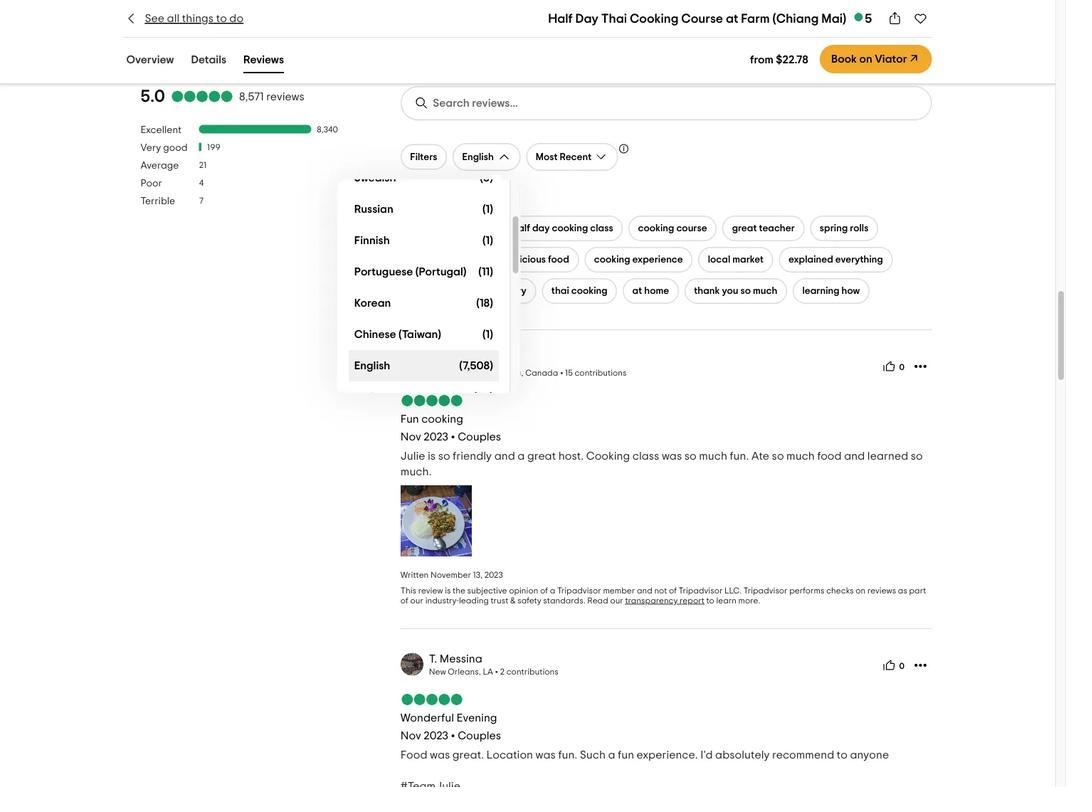 Task type: describe. For each thing, give the bounding box(es) containing it.
spring rolls button
[[811, 216, 879, 242]]

the
[[453, 587, 466, 595]]

soup
[[459, 255, 481, 265]]

(1) for russian
[[482, 204, 493, 215]]

fun cooking link
[[401, 414, 463, 425]]

share image
[[888, 11, 902, 26]]

1 vertical spatial reviews button
[[241, 50, 287, 73]]

stir fry button
[[489, 279, 536, 304]]

experience for great experience
[[437, 224, 488, 234]]

class inside button
[[590, 224, 613, 234]]

english inside popup button
[[463, 152, 494, 162]]

farm
[[741, 12, 770, 25]]

anyone
[[850, 750, 889, 761]]

great for great experience
[[410, 224, 435, 234]]

thank
[[694, 286, 720, 296]]

details
[[191, 54, 226, 65]]

nov for wonderful evening nov 2023 • couples
[[401, 731, 421, 742]]

curry button
[[401, 247, 444, 273]]

1 horizontal spatial to
[[707, 597, 715, 605]]

half
[[513, 224, 530, 234]]

so right learned
[[911, 451, 923, 462]]

reviews for bottom reviews button
[[244, 54, 284, 65]]

open options menu image for julie is so friendly and a great host. cooking class was so much fun. ate so much food and learned so much.
[[914, 360, 928, 374]]

c
[[470, 354, 478, 366]]

fun cooking nov 2023 • couples
[[401, 414, 501, 443]]

written november 13, 2023
[[401, 571, 503, 580]]

location
[[487, 750, 533, 761]]

cooking inside thai cooking button
[[572, 286, 608, 296]]

5
[[865, 12, 873, 25]]

local
[[708, 255, 731, 265]]

spring rolls
[[820, 224, 869, 234]]

reviews inside this review is the subjective opinion of a tripadvisor member and not of tripadvisor llc. tripadvisor performs checks on reviews as part of our industry-leading trust & safety standards. read our
[[868, 587, 897, 595]]

golden
[[429, 354, 467, 366]]

this
[[401, 587, 417, 595]]

nov for fun cooking nov 2023 • couples
[[401, 432, 421, 443]]

most recent button
[[526, 143, 618, 171]]

korean
[[354, 298, 391, 309]]

so left ate
[[685, 451, 697, 462]]

british
[[458, 369, 482, 378]]

day
[[533, 224, 550, 234]]

orleans,
[[448, 668, 481, 677]]

0 horizontal spatial to
[[216, 13, 227, 24]]

filters button
[[401, 144, 447, 170]]

2 vertical spatial to
[[837, 750, 848, 761]]

not
[[655, 587, 667, 595]]

cooking inside half day cooking class button
[[552, 224, 588, 234]]

contributions inside t. messina new orleans, la 2 contributions
[[507, 668, 559, 677]]

so right ate
[[772, 451, 784, 462]]

option containing finnish
[[348, 225, 499, 257]]

class inside julie is so friendly and a great host. cooking class was so much fun. ate so much food and learned so much.
[[633, 451, 660, 462]]

average
[[141, 161, 179, 171]]

home
[[645, 286, 669, 296]]

see
[[145, 13, 164, 24]]

at home
[[633, 286, 669, 296]]

contributions inside golden c surrey, british columbia, canada 15 contributions
[[575, 369, 627, 378]]

learn
[[717, 597, 737, 605]]

very good
[[141, 143, 188, 153]]

learned
[[868, 451, 909, 462]]

0 vertical spatial reviews button
[[124, 19, 190, 49]]

option containing portuguese (portugal)
[[348, 257, 499, 288]]

q&a
[[204, 23, 240, 40]]

1 horizontal spatial at
[[726, 12, 739, 25]]

wonderful
[[401, 713, 454, 724]]

option containing korean
[[348, 288, 499, 319]]

stir
[[498, 286, 512, 296]]

golden c link
[[429, 354, 478, 366]]

is inside this review is the subjective opinion of a tripadvisor member and not of tripadvisor llc. tripadvisor performs checks on reviews as part of our industry-leading trust & safety standards. read our
[[445, 587, 451, 595]]

t.
[[429, 653, 437, 665]]

0 horizontal spatial was
[[430, 750, 450, 761]]

i'd
[[701, 750, 713, 761]]

finnish
[[354, 235, 390, 247]]

fun
[[618, 750, 634, 761]]

overview button
[[124, 50, 177, 73]]

columbia,
[[484, 369, 524, 378]]

2 horizontal spatial and
[[845, 451, 865, 462]]

so inside thank you so much button
[[741, 286, 751, 296]]

delicious
[[506, 255, 546, 265]]

0 horizontal spatial fun.
[[558, 750, 578, 761]]

cooking inside cooking experience button
[[594, 255, 631, 265]]

great teacher button
[[723, 216, 805, 242]]

filter reviews element
[[141, 124, 372, 213]]

15
[[565, 369, 573, 378]]

0 vertical spatial cooking
[[630, 12, 679, 25]]

performs
[[790, 587, 825, 595]]

book on viator
[[832, 53, 907, 65]]

half day thai cooking course at farm (chiang mai)
[[548, 12, 847, 25]]

much inside button
[[753, 286, 778, 296]]

option containing chinese (taiwan)
[[348, 319, 499, 351]]

0 button for food was great. location was fun. such a fun experience. i'd absolutely recommend to anyone
[[879, 655, 910, 677]]

couples for evening
[[458, 731, 501, 742]]

from
[[750, 54, 774, 65]]

soup button
[[449, 247, 490, 273]]

canada
[[526, 369, 558, 378]]

21
[[199, 161, 207, 170]]

(chiang
[[773, 12, 819, 25]]

learning how
[[803, 286, 860, 296]]

great teacher
[[732, 224, 795, 234]]

5.0 of 5 bubbles image for wonderful evening
[[401, 694, 463, 706]]

tab list containing overview
[[106, 47, 304, 76]]

1 horizontal spatial of
[[540, 587, 548, 595]]

explained everything
[[789, 255, 884, 265]]

2023 for cooking
[[424, 432, 449, 443]]

so left friendly
[[438, 451, 450, 462]]

2023 for evening
[[424, 731, 449, 742]]

great experience
[[410, 224, 488, 234]]

la
[[483, 668, 493, 677]]

open options menu image for food was great. location was fun. such a fun experience. i'd absolutely recommend to anyone
[[914, 659, 928, 673]]

on inside "link"
[[860, 53, 873, 65]]

popular mentions
[[401, 195, 490, 206]]

8,340
[[317, 126, 338, 134]]

thank you so much
[[694, 286, 778, 296]]

1 horizontal spatial was
[[536, 750, 556, 761]]

ate
[[752, 451, 770, 462]]

portuguese
[[354, 266, 413, 278]]

199
[[207, 144, 220, 152]]

2 horizontal spatial much
[[787, 451, 815, 462]]

wonderful evening link
[[401, 713, 497, 724]]

food inside button
[[548, 255, 569, 265]]

reviews for reviews button to the top
[[126, 23, 187, 40]]

was inside julie is so friendly and a great host. cooking class was so much fun. ate so much food and learned so much.
[[662, 451, 682, 462]]

english inside option
[[354, 360, 390, 372]]

0 vertical spatial 5.0 of 5 bubbles image
[[171, 91, 233, 102]]

delicious food button
[[496, 247, 579, 273]]

mentions
[[444, 195, 490, 206]]



Task type: locate. For each thing, give the bounding box(es) containing it.
experience up "home"
[[633, 255, 683, 265]]

food up thai at the top right of the page
[[548, 255, 569, 265]]

0 vertical spatial to
[[216, 13, 227, 24]]

contributions right the 15
[[575, 369, 627, 378]]

0 horizontal spatial reviews
[[126, 23, 187, 40]]

option containing english
[[348, 351, 499, 382]]

5.0 of 5 bubbles image up fun cooking link
[[401, 395, 463, 407]]

1 horizontal spatial english
[[463, 152, 494, 162]]

on inside this review is the subjective opinion of a tripadvisor member and not of tripadvisor llc. tripadvisor performs checks on reviews as part of our industry-leading trust & safety standards. read our
[[856, 587, 866, 595]]

1 vertical spatial class
[[633, 451, 660, 462]]

at left "home"
[[633, 286, 642, 296]]

russian
[[354, 204, 393, 215]]

half
[[548, 12, 573, 25]]

1 horizontal spatial and
[[637, 587, 653, 595]]

q&a button
[[201, 19, 243, 49]]

of right the not
[[669, 587, 677, 595]]

0 horizontal spatial english
[[354, 360, 390, 372]]

contributions
[[575, 369, 627, 378], [507, 668, 559, 677]]

1 vertical spatial experience
[[633, 255, 683, 265]]

is inside julie is so friendly and a great host. cooking class was so much fun. ate so much food and learned so much.
[[428, 451, 436, 462]]

market
[[733, 255, 764, 265]]

(1) for finnish
[[482, 235, 493, 247]]

1 vertical spatial nov
[[401, 731, 421, 742]]

day
[[576, 12, 599, 25]]

2 vertical spatial (1)
[[482, 329, 493, 341]]

list box
[[337, 163, 521, 413]]

2 nov from the top
[[401, 731, 421, 742]]

chinese
[[354, 329, 396, 341]]

2 vertical spatial 5.0 of 5 bubbles image
[[401, 694, 463, 706]]

0 vertical spatial nov
[[401, 432, 421, 443]]

8 option from the top
[[348, 382, 499, 413]]

2023 inside fun cooking nov 2023 • couples
[[424, 432, 449, 443]]

most
[[536, 152, 558, 162]]

0 horizontal spatial reviews
[[266, 91, 305, 102]]

reviews right 8,571
[[266, 91, 305, 102]]

from $22.78
[[750, 54, 809, 65]]

recent
[[560, 152, 592, 162]]

1 horizontal spatial experience
[[633, 255, 683, 265]]

0 for julie is so friendly and a great host. cooking class was so much fun. ate so much food and learned so much.
[[900, 364, 905, 372]]

0 horizontal spatial of
[[401, 597, 409, 605]]

of down this
[[401, 597, 409, 605]]

2 tab list from the top
[[106, 47, 304, 76]]

1 vertical spatial open options menu image
[[914, 659, 928, 673]]

good
[[163, 143, 188, 153]]

4 option from the top
[[348, 257, 499, 288]]

0 vertical spatial couples
[[458, 432, 501, 443]]

2 horizontal spatial tripadvisor
[[744, 587, 788, 595]]

0 horizontal spatial food
[[548, 255, 569, 265]]

couples inside fun cooking nov 2023 • couples
[[458, 432, 501, 443]]

english button
[[453, 143, 521, 171]]

reviews button up overview
[[124, 19, 190, 49]]

option
[[348, 163, 499, 194], [348, 194, 499, 225], [348, 225, 499, 257], [348, 257, 499, 288], [348, 288, 499, 319], [348, 319, 499, 351], [348, 351, 499, 382], [348, 382, 499, 413]]

(taiwan)
[[398, 329, 441, 341]]

1 couples from the top
[[458, 432, 501, 443]]

5.0 of 5 bubbles image for fun cooking
[[401, 395, 463, 407]]

1 horizontal spatial class
[[633, 451, 660, 462]]

couples up friendly
[[458, 432, 501, 443]]

a left fun
[[608, 750, 616, 761]]

0 vertical spatial experience
[[437, 224, 488, 234]]

list box containing swedish
[[337, 163, 521, 413]]

local market
[[708, 255, 764, 265]]

to left anyone
[[837, 750, 848, 761]]

1 tab list from the top
[[106, 16, 949, 52]]

0 horizontal spatial experience
[[437, 224, 488, 234]]

open options menu image
[[914, 360, 928, 374], [914, 659, 928, 673]]

industry-
[[426, 597, 459, 605]]

5 option from the top
[[348, 288, 499, 319]]

cooking inside fun cooking nov 2023 • couples
[[422, 414, 463, 425]]

0 horizontal spatial and
[[495, 451, 515, 462]]

contributions right 2 at bottom left
[[507, 668, 559, 677]]

0 vertical spatial (1)
[[482, 204, 493, 215]]

cooking inside julie is so friendly and a great host. cooking class was so much fun. ate so much food and learned so much.
[[587, 451, 630, 462]]

0 horizontal spatial our
[[411, 597, 424, 605]]

fry
[[515, 286, 527, 296]]

tab list containing reviews
[[106, 16, 949, 52]]

1 (1) from the top
[[482, 204, 493, 215]]

cooking up thai cooking button at the top right
[[594, 255, 631, 265]]

(1) down (18)
[[482, 329, 493, 341]]

fun. left the such
[[558, 750, 578, 761]]

0 vertical spatial 0
[[900, 364, 905, 372]]

english up (6)
[[463, 152, 494, 162]]

portuguese (portugal)
[[354, 266, 466, 278]]

reviews up 8,571 reviews
[[244, 54, 284, 65]]

2 horizontal spatial great
[[732, 224, 757, 234]]

cooking right day
[[552, 224, 588, 234]]

great up market
[[732, 224, 757, 234]]

see full review image image
[[401, 486, 472, 557]]

1 0 from the top
[[900, 364, 905, 372]]

1 horizontal spatial is
[[445, 587, 451, 595]]

nov down the fun
[[401, 432, 421, 443]]

and left learned
[[845, 451, 865, 462]]

2 couples from the top
[[458, 731, 501, 742]]

Search search field
[[433, 97, 552, 110]]

reviews left "as"
[[868, 587, 897, 595]]

a for fun.
[[608, 750, 616, 761]]

see all things to do link
[[124, 11, 244, 26]]

0 horizontal spatial reviews button
[[124, 19, 190, 49]]

2 open options menu image from the top
[[914, 659, 928, 673]]

1 vertical spatial english
[[354, 360, 390, 372]]

reviews button up 8,571 reviews
[[241, 50, 287, 73]]

2 0 button from the top
[[879, 655, 910, 677]]

5.0
[[141, 88, 165, 105]]

nov inside wonderful evening nov 2023 • couples
[[401, 731, 421, 742]]

0 for food was great. location was fun. such a fun experience. i'd absolutely recommend to anyone
[[900, 663, 905, 671]]

a inside julie is so friendly and a great host. cooking class was so much fun. ate so much food and learned so much.
[[518, 451, 525, 462]]

1 vertical spatial 5.0 of 5 bubbles image
[[401, 395, 463, 407]]

•
[[451, 432, 455, 443], [451, 731, 455, 742]]

of up safety
[[540, 587, 548, 595]]

and inside this review is the subjective opinion of a tripadvisor member and not of tripadvisor llc. tripadvisor performs checks on reviews as part of our industry-leading trust & safety standards. read our
[[637, 587, 653, 595]]

and right friendly
[[495, 451, 515, 462]]

friendly
[[453, 451, 492, 462]]

(1) for chinese (taiwan)
[[482, 329, 493, 341]]

surrey,
[[429, 369, 456, 378]]

how
[[842, 286, 860, 296]]

• down wonderful evening link
[[451, 731, 455, 742]]

$22.78
[[776, 54, 809, 65]]

popular
[[401, 195, 441, 206]]

cooking course
[[638, 224, 707, 234]]

2 vertical spatial 2023
[[424, 731, 449, 742]]

0 horizontal spatial tripadvisor
[[557, 587, 601, 595]]

experience down mentions
[[437, 224, 488, 234]]

reviews up overview
[[126, 23, 187, 40]]

2023 down the wonderful
[[424, 731, 449, 742]]

a up standards.
[[550, 587, 556, 595]]

1 horizontal spatial great
[[528, 451, 556, 462]]

1 vertical spatial 0
[[900, 663, 905, 671]]

1 vertical spatial (1)
[[482, 235, 493, 247]]

and up transparency
[[637, 587, 653, 595]]

couples down the 'evening'
[[458, 731, 501, 742]]

to left 'learn'
[[707, 597, 715, 605]]

option containing russian
[[348, 194, 499, 225]]

2023 right 13,
[[485, 571, 503, 580]]

8,571 reviews
[[239, 91, 305, 102]]

italian
[[354, 392, 387, 403]]

2 tripadvisor from the left
[[679, 587, 723, 595]]

0 horizontal spatial great
[[410, 224, 435, 234]]

1 vertical spatial reviews
[[868, 587, 897, 595]]

great down popular
[[410, 224, 435, 234]]

is right the julie on the bottom left of the page
[[428, 451, 436, 462]]

0 button for julie is so friendly and a great host. cooking class was so much fun. ate so much food and learned so much.
[[879, 355, 910, 378]]

learning
[[803, 286, 840, 296]]

great for great teacher
[[732, 224, 757, 234]]

on right book
[[860, 53, 873, 65]]

1 vertical spatial contributions
[[507, 668, 559, 677]]

cooking right the fun
[[422, 414, 463, 425]]

cooking experience button
[[585, 247, 693, 273]]

our down member
[[610, 597, 624, 605]]

this review is the subjective opinion of a tripadvisor member and not of tripadvisor llc. tripadvisor performs checks on reviews as part of our industry-leading trust & safety standards. read our
[[401, 587, 927, 605]]

0 horizontal spatial contributions
[[507, 668, 559, 677]]

much right you
[[753, 286, 778, 296]]

2 (1) from the top
[[482, 235, 493, 247]]

1 horizontal spatial reviews
[[868, 587, 897, 595]]

so
[[741, 286, 751, 296], [438, 451, 450, 462], [685, 451, 697, 462], [772, 451, 784, 462], [911, 451, 923, 462]]

0 vertical spatial 0 button
[[879, 355, 910, 378]]

0 vertical spatial is
[[428, 451, 436, 462]]

0 horizontal spatial class
[[590, 224, 613, 234]]

standards.
[[544, 597, 586, 605]]

1 open options menu image from the top
[[914, 360, 928, 374]]

(1) down (6)
[[482, 204, 493, 215]]

1 horizontal spatial much
[[753, 286, 778, 296]]

• for cooking
[[451, 432, 455, 443]]

a right friendly
[[518, 451, 525, 462]]

great inside julie is so friendly and a great host. cooking class was so much fun. ate so much food and learned so much.
[[528, 451, 556, 462]]

2 • from the top
[[451, 731, 455, 742]]

and
[[495, 451, 515, 462], [845, 451, 865, 462], [637, 587, 653, 595]]

cooking left course
[[638, 224, 675, 234]]

food inside julie is so friendly and a great host. cooking class was so much fun. ate so much food and learned so much.
[[818, 451, 842, 462]]

book on viator link
[[820, 45, 932, 73]]

1 tripadvisor from the left
[[557, 587, 601, 595]]

option containing italian
[[348, 382, 499, 413]]

2 our from the left
[[610, 597, 624, 605]]

1 vertical spatial a
[[550, 587, 556, 595]]

0 vertical spatial open options menu image
[[914, 360, 928, 374]]

1 vertical spatial reviews
[[244, 54, 284, 65]]

transparency report to learn more.
[[625, 597, 761, 605]]

1 vertical spatial cooking
[[587, 451, 630, 462]]

1 horizontal spatial tripadvisor
[[679, 587, 723, 595]]

nov up food
[[401, 731, 421, 742]]

• inside wonderful evening nov 2023 • couples
[[451, 731, 455, 742]]

thank you so much button
[[685, 279, 787, 304]]

0 vertical spatial reviews
[[126, 23, 187, 40]]

1 vertical spatial is
[[445, 587, 451, 595]]

2023 for november
[[485, 571, 503, 580]]

0 vertical spatial english
[[463, 152, 494, 162]]

wonderful evening nov 2023 • couples
[[401, 713, 501, 742]]

1 vertical spatial fun.
[[558, 750, 578, 761]]

couples
[[458, 432, 501, 443], [458, 731, 501, 742]]

13,
[[473, 571, 483, 580]]

1 vertical spatial couples
[[458, 731, 501, 742]]

experience for cooking experience
[[633, 255, 683, 265]]

experience inside button
[[633, 255, 683, 265]]

3 option from the top
[[348, 225, 499, 257]]

safety
[[518, 597, 542, 605]]

1 horizontal spatial contributions
[[575, 369, 627, 378]]

5.0 of 5 bubbles image up the wonderful
[[401, 694, 463, 706]]

is left the
[[445, 587, 451, 595]]

0
[[900, 364, 905, 372], [900, 663, 905, 671]]

1 nov from the top
[[401, 432, 421, 443]]

nov
[[401, 432, 421, 443], [401, 731, 421, 742]]

cooking right thai
[[630, 12, 679, 25]]

1 horizontal spatial reviews button
[[241, 50, 287, 73]]

2023 down fun cooking link
[[424, 432, 449, 443]]

food
[[548, 255, 569, 265], [818, 451, 842, 462]]

1 our from the left
[[411, 597, 424, 605]]

tripadvisor up transparency report to learn more.
[[679, 587, 723, 595]]

fun. left ate
[[730, 451, 749, 462]]

opinion
[[509, 587, 539, 595]]

1 • from the top
[[451, 432, 455, 443]]

subjective
[[467, 587, 507, 595]]

(1)
[[482, 204, 493, 215], [482, 235, 493, 247], [482, 329, 493, 341]]

0 vertical spatial at
[[726, 12, 739, 25]]

0 vertical spatial food
[[548, 255, 569, 265]]

much left ate
[[699, 451, 728, 462]]

part
[[910, 587, 927, 595]]

couples inside wonderful evening nov 2023 • couples
[[458, 731, 501, 742]]

1 horizontal spatial food
[[818, 451, 842, 462]]

1 option from the top
[[348, 163, 499, 194]]

0 vertical spatial •
[[451, 432, 455, 443]]

at inside at home button
[[633, 286, 642, 296]]

• for evening
[[451, 731, 455, 742]]

thai cooking button
[[542, 279, 617, 304]]

couples for cooking
[[458, 432, 501, 443]]

(1) up soup button
[[482, 235, 493, 247]]

t. messina link
[[429, 653, 483, 665]]

experience.
[[637, 750, 698, 761]]

delicious food
[[506, 255, 569, 265]]

1 horizontal spatial a
[[550, 587, 556, 595]]

5.0 of 5 bubbles image down details button
[[171, 91, 233, 102]]

• inside fun cooking nov 2023 • couples
[[451, 432, 455, 443]]

1 horizontal spatial reviews
[[244, 54, 284, 65]]

1 vertical spatial on
[[856, 587, 866, 595]]

tab list
[[106, 16, 949, 52], [106, 47, 304, 76]]

0 vertical spatial contributions
[[575, 369, 627, 378]]

review
[[418, 587, 443, 595]]

at left farm
[[726, 12, 739, 25]]

report
[[680, 597, 705, 605]]

learning how button
[[793, 279, 870, 304]]

2 horizontal spatial was
[[662, 451, 682, 462]]

0 vertical spatial on
[[860, 53, 873, 65]]

1 vertical spatial at
[[633, 286, 642, 296]]

1 vertical spatial •
[[451, 731, 455, 742]]

2023 inside wonderful evening nov 2023 • couples
[[424, 731, 449, 742]]

class
[[590, 224, 613, 234], [633, 451, 660, 462]]

explained
[[789, 255, 834, 265]]

at home button
[[623, 279, 679, 304]]

cooking inside cooking course button
[[638, 224, 675, 234]]

explained everything button
[[779, 247, 893, 273]]

much right ate
[[787, 451, 815, 462]]

7 option from the top
[[348, 351, 499, 382]]

1 vertical spatial 0 button
[[879, 655, 910, 677]]

transparency report link
[[625, 597, 705, 605]]

english up italian at the left of the page
[[354, 360, 390, 372]]

0 horizontal spatial a
[[518, 451, 525, 462]]

local market button
[[699, 247, 774, 273]]

0 horizontal spatial at
[[633, 286, 642, 296]]

t. messina image
[[401, 653, 424, 676]]

tripadvisor up more.
[[744, 587, 788, 595]]

julie
[[401, 451, 425, 462]]

tripadvisor up standards.
[[557, 587, 601, 595]]

fun.
[[730, 451, 749, 462], [558, 750, 578, 761]]

2 vertical spatial a
[[608, 750, 616, 761]]

so right you
[[741, 286, 751, 296]]

our down this
[[411, 597, 424, 605]]

3 tripadvisor from the left
[[744, 587, 788, 595]]

4
[[199, 179, 204, 188]]

golden c surrey, british columbia, canada 15 contributions
[[429, 354, 627, 378]]

2 option from the top
[[348, 194, 499, 225]]

cooking right host.
[[587, 451, 630, 462]]

2 horizontal spatial a
[[608, 750, 616, 761]]

absolutely
[[716, 750, 770, 761]]

3 (1) from the top
[[482, 329, 493, 341]]

option containing swedish
[[348, 163, 499, 194]]

to left do
[[216, 13, 227, 24]]

a for opinion
[[550, 587, 556, 595]]

search image
[[415, 96, 429, 111]]

6 option from the top
[[348, 319, 499, 351]]

t. messina new orleans, la 2 contributions
[[429, 653, 559, 677]]

1 0 button from the top
[[879, 355, 910, 378]]

great left host.
[[528, 451, 556, 462]]

cooking course button
[[629, 216, 717, 242]]

on right "checks" on the right bottom of page
[[856, 587, 866, 595]]

food left learned
[[818, 451, 842, 462]]

excellent
[[141, 125, 182, 135]]

0 horizontal spatial is
[[428, 451, 436, 462]]

0 vertical spatial 2023
[[424, 432, 449, 443]]

5.0 of 5 bubbles image
[[171, 91, 233, 102], [401, 395, 463, 407], [401, 694, 463, 706]]

transparency
[[625, 597, 678, 605]]

half day cooking class
[[513, 224, 613, 234]]

2 horizontal spatial to
[[837, 750, 848, 761]]

0 horizontal spatial much
[[699, 451, 728, 462]]

1 vertical spatial 2023
[[485, 571, 503, 580]]

0 vertical spatial reviews
[[266, 91, 305, 102]]

cooking right thai at the top right of the page
[[572, 286, 608, 296]]

is
[[428, 451, 436, 462], [445, 587, 451, 595]]

2 horizontal spatial of
[[669, 587, 677, 595]]

1 horizontal spatial fun.
[[730, 451, 749, 462]]

fun. inside julie is so friendly and a great host. cooking class was so much fun. ate so much food and learned so much.
[[730, 451, 749, 462]]

great.
[[453, 750, 484, 761]]

save to a trip image
[[914, 11, 928, 26]]

0 vertical spatial fun.
[[730, 451, 749, 462]]

cooking
[[552, 224, 588, 234], [638, 224, 675, 234], [594, 255, 631, 265], [572, 286, 608, 296], [422, 414, 463, 425]]

experience inside button
[[437, 224, 488, 234]]

great experience button
[[401, 216, 498, 242]]

you
[[722, 286, 739, 296]]

experience
[[437, 224, 488, 234], [633, 255, 683, 265]]

1 vertical spatial to
[[707, 597, 715, 605]]

1 vertical spatial food
[[818, 451, 842, 462]]

messina
[[440, 653, 483, 665]]

details button
[[188, 50, 229, 73]]

nov inside fun cooking nov 2023 • couples
[[401, 432, 421, 443]]

0 vertical spatial class
[[590, 224, 613, 234]]

2 0 from the top
[[900, 663, 905, 671]]

• up friendly
[[451, 432, 455, 443]]

a inside this review is the subjective opinion of a tripadvisor member and not of tripadvisor llc. tripadvisor performs checks on reviews as part of our industry-leading trust & safety standards. read our
[[550, 587, 556, 595]]

0 vertical spatial a
[[518, 451, 525, 462]]



Task type: vqa. For each thing, say whether or not it's contained in the screenshot.
"(6)"
yes



